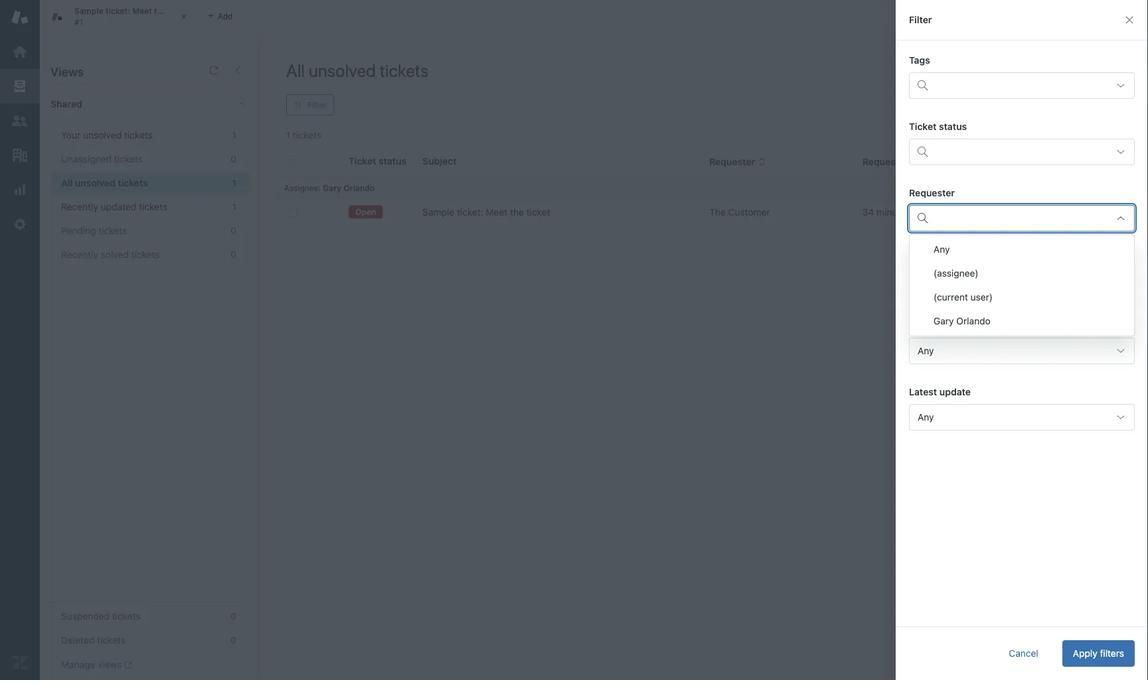 Task type: vqa. For each thing, say whether or not it's contained in the screenshot.


Task type: describe. For each thing, give the bounding box(es) containing it.
1 horizontal spatial all
[[286, 60, 305, 80]]

gary orlando
[[934, 316, 991, 327]]

apply filters button
[[1063, 641, 1135, 668]]

assignee:
[[284, 183, 321, 193]]

ticket
[[909, 121, 937, 132]]

pending
[[61, 226, 96, 236]]

1 34 from the left
[[863, 207, 874, 218]]

status
[[939, 121, 967, 132]]

Requester field
[[934, 213, 1111, 225]]

your unsolved tickets
[[61, 130, 153, 141]]

any field for latest update
[[909, 405, 1135, 431]]

0 for recently solved tickets
[[231, 249, 236, 260]]

views
[[98, 660, 122, 671]]

0 vertical spatial orlando
[[344, 183, 375, 193]]

1 ago from the left
[[913, 207, 929, 218]]

requester inside filter dialog
[[909, 188, 955, 199]]

the for sample ticket: meet the ticket #1
[[154, 6, 167, 16]]

suspended
[[61, 612, 110, 622]]

shared button
[[40, 84, 224, 124]]

0 horizontal spatial all
[[61, 178, 73, 189]]

2 ago from the left
[[1115, 207, 1131, 218]]

updated
[[1064, 157, 1103, 167]]

manage
[[61, 660, 95, 671]]

sample for sample ticket: meet the ticket #1
[[74, 6, 103, 16]]

recently updated tickets
[[61, 202, 167, 213]]

zendesk image
[[11, 655, 29, 672]]

update
[[940, 387, 971, 398]]

request
[[909, 254, 946, 265]]

request date
[[909, 254, 969, 265]]

your
[[61, 130, 81, 141]]

0 for suspended tickets
[[231, 612, 236, 622]]

recently solved tickets
[[61, 249, 160, 260]]

collapse views pane image
[[233, 65, 243, 76]]

meet for sample ticket: meet the ticket #1
[[132, 6, 152, 16]]

latest update
[[909, 387, 971, 398]]

solved
[[101, 249, 129, 260]]

cancel
[[1009, 649, 1039, 660]]

ticket for sample ticket: meet the ticket
[[527, 207, 550, 218]]

ticket: for sample ticket: meet the ticket #1
[[106, 6, 130, 16]]

unassigned
[[61, 154, 112, 165]]

user)
[[971, 292, 993, 303]]

2 34 minutes ago from the left
[[1064, 207, 1131, 218]]

requester button
[[710, 156, 766, 168]]

priority button
[[945, 156, 989, 168]]

priority inside button
[[945, 157, 978, 167]]

open
[[355, 207, 376, 217]]

shared heading
[[40, 84, 259, 124]]

organizations image
[[11, 147, 29, 164]]

the
[[710, 207, 726, 218]]

shared
[[50, 99, 82, 110]]

latest
[[909, 387, 938, 398]]

#1
[[74, 17, 83, 27]]

(opens in a new tab) image
[[122, 662, 132, 670]]

play
[[1093, 67, 1111, 78]]

play button
[[1066, 60, 1122, 86]]

main element
[[0, 0, 40, 681]]

date
[[949, 254, 969, 265]]

normal
[[945, 207, 976, 218]]

row containing sample ticket: meet the ticket
[[276, 199, 1139, 226]]

recently for recently solved tickets
[[61, 249, 98, 260]]

(current
[[934, 292, 968, 303]]

pending tickets
[[61, 226, 127, 236]]

customers image
[[11, 112, 29, 130]]

ticket for sample ticket: meet the ticket #1
[[169, 6, 191, 16]]

updated button
[[1064, 156, 1113, 168]]

priority inside filter dialog
[[909, 321, 942, 331]]

assignee: gary orlando
[[284, 183, 375, 193]]

orlando inside 'requester' list box
[[957, 316, 991, 327]]

ticket: for sample ticket: meet the ticket
[[457, 207, 483, 218]]

0 horizontal spatial all unsolved tickets
[[61, 178, 148, 189]]

zendesk support image
[[11, 9, 29, 26]]

1 for recently updated tickets
[[232, 202, 236, 213]]

manage views
[[61, 660, 122, 671]]



Task type: locate. For each thing, give the bounding box(es) containing it.
apply filters
[[1073, 649, 1125, 660]]

all unsolved tickets up filter button
[[286, 60, 429, 80]]

1 any field from the top
[[909, 338, 1135, 365]]

any for latest update
[[918, 412, 934, 423]]

0 vertical spatial all
[[286, 60, 305, 80]]

manage views link
[[61, 660, 132, 672]]

1 horizontal spatial requester
[[909, 188, 955, 199]]

updated
[[101, 202, 136, 213]]

meet for sample ticket: meet the ticket
[[486, 207, 508, 218]]

filter button
[[286, 94, 335, 116]]

0 vertical spatial all unsolved tickets
[[286, 60, 429, 80]]

34 minutes ago down updated button
[[1064, 207, 1131, 218]]

gary right assignee:
[[323, 183, 342, 193]]

tickets
[[380, 60, 429, 80], [124, 130, 153, 141], [114, 154, 143, 165], [118, 178, 148, 189], [139, 202, 167, 213], [99, 226, 127, 236], [131, 249, 160, 260], [112, 612, 141, 622], [97, 635, 125, 646]]

close image
[[177, 10, 191, 23]]

sample up #1
[[74, 6, 103, 16]]

tab containing sample ticket: meet the ticket
[[40, 0, 199, 33]]

1 vertical spatial gary
[[934, 316, 954, 327]]

0 horizontal spatial priority
[[909, 321, 942, 331]]

any inside 'requester' list box
[[934, 244, 950, 255]]

0 horizontal spatial ago
[[913, 207, 929, 218]]

2 vertical spatial unsolved
[[75, 178, 115, 189]]

0 horizontal spatial minutes
[[877, 207, 911, 218]]

priority down (current
[[909, 321, 942, 331]]

1 34 minutes ago from the left
[[863, 207, 929, 218]]

1 vertical spatial priority
[[909, 321, 942, 331]]

priority down status
[[945, 157, 978, 167]]

recently up pending
[[61, 202, 98, 213]]

tags
[[909, 55, 931, 66]]

0 horizontal spatial filter
[[308, 100, 327, 110]]

34 minutes ago down requested "button"
[[863, 207, 929, 218]]

the for sample ticket: meet the ticket
[[510, 207, 524, 218]]

filter inside button
[[308, 100, 327, 110]]

deleted tickets
[[61, 635, 125, 646]]

meet inside the sample ticket: meet the ticket #1
[[132, 6, 152, 16]]

meet
[[132, 6, 152, 16], [486, 207, 508, 218]]

tabs tab list
[[40, 0, 882, 33]]

ticket
[[169, 6, 191, 16], [527, 207, 550, 218]]

requester inside button
[[710, 157, 756, 167]]

1 vertical spatial orlando
[[957, 316, 991, 327]]

deleted
[[61, 635, 94, 646]]

any up the (assignee)
[[934, 244, 950, 255]]

orlando down user)
[[957, 316, 991, 327]]

get started image
[[11, 43, 29, 60]]

requester up the customer
[[710, 157, 756, 167]]

ticket: inside the sample ticket: meet the ticket #1
[[106, 6, 130, 16]]

1 horizontal spatial all unsolved tickets
[[286, 60, 429, 80]]

0 vertical spatial ticket
[[169, 6, 191, 16]]

filter inside dialog
[[909, 14, 932, 25]]

the inside the sample ticket: meet the ticket 'link'
[[510, 207, 524, 218]]

1 horizontal spatial ticket:
[[457, 207, 483, 218]]

0 horizontal spatial the
[[154, 6, 167, 16]]

sample down 'subject'
[[423, 207, 455, 218]]

2 0 from the top
[[231, 226, 236, 236]]

1 horizontal spatial the
[[510, 207, 524, 218]]

0 horizontal spatial 34
[[863, 207, 874, 218]]

row
[[276, 199, 1139, 226]]

0 vertical spatial requester
[[710, 157, 756, 167]]

unsolved down the unassigned tickets
[[75, 178, 115, 189]]

ticket status
[[909, 121, 967, 132]]

1 vertical spatial recently
[[61, 249, 98, 260]]

unsolved up filter button
[[309, 60, 376, 80]]

any field for priority
[[909, 338, 1135, 365]]

1 0 from the top
[[231, 154, 236, 165]]

all down unassigned
[[61, 178, 73, 189]]

reporting image
[[11, 181, 29, 199]]

minutes
[[877, 207, 911, 218], [1078, 207, 1112, 218]]

1 vertical spatial requester
[[909, 188, 955, 199]]

1 vertical spatial any
[[918, 346, 934, 357]]

1 horizontal spatial ticket
[[527, 207, 550, 218]]

0 vertical spatial meet
[[132, 6, 152, 16]]

any down latest
[[918, 412, 934, 423]]

0 vertical spatial filter
[[909, 14, 932, 25]]

the customer
[[710, 207, 770, 218]]

all up filter button
[[286, 60, 305, 80]]

4 0 from the top
[[231, 612, 236, 622]]

0 vertical spatial priority
[[945, 157, 978, 167]]

1 1 from the top
[[232, 130, 236, 141]]

requested button
[[863, 156, 921, 168]]

0
[[231, 154, 236, 165], [231, 226, 236, 236], [231, 249, 236, 260], [231, 612, 236, 622], [231, 635, 236, 646]]

minutes down updated button
[[1078, 207, 1112, 218]]

sample ticket: meet the ticket
[[423, 207, 550, 218]]

0 vertical spatial any field
[[909, 338, 1135, 365]]

requester list box
[[909, 235, 1135, 337]]

ago
[[913, 207, 929, 218], [1115, 207, 1131, 218]]

1 horizontal spatial sample
[[423, 207, 455, 218]]

0 vertical spatial ticket:
[[106, 6, 130, 16]]

0 for unassigned tickets
[[231, 154, 236, 165]]

1 vertical spatial all unsolved tickets
[[61, 178, 148, 189]]

sample inside 'link'
[[423, 207, 455, 218]]

the inside the sample ticket: meet the ticket #1
[[154, 6, 167, 16]]

0 vertical spatial gary
[[323, 183, 342, 193]]

all
[[286, 60, 305, 80], [61, 178, 73, 189]]

1 for your unsolved tickets
[[232, 130, 236, 141]]

ticket:
[[106, 6, 130, 16], [457, 207, 483, 218]]

1 for all unsolved tickets
[[232, 178, 236, 189]]

views image
[[11, 78, 29, 95]]

meet inside 'link'
[[486, 207, 508, 218]]

1 recently from the top
[[61, 202, 98, 213]]

suspended tickets
[[61, 612, 141, 622]]

all unsolved tickets
[[286, 60, 429, 80], [61, 178, 148, 189]]

1 vertical spatial the
[[510, 207, 524, 218]]

orlando
[[344, 183, 375, 193], [957, 316, 991, 327]]

2 recently from the top
[[61, 249, 98, 260]]

1 horizontal spatial 34
[[1064, 207, 1076, 218]]

requested
[[863, 157, 911, 167]]

2 34 from the left
[[1064, 207, 1076, 218]]

orlando up the open
[[344, 183, 375, 193]]

0 for pending tickets
[[231, 226, 236, 236]]

1 horizontal spatial gary
[[934, 316, 954, 327]]

0 horizontal spatial 34 minutes ago
[[863, 207, 929, 218]]

0 vertical spatial unsolved
[[309, 60, 376, 80]]

none field inside filter dialog
[[909, 272, 1135, 298]]

apply
[[1073, 649, 1098, 660]]

0 vertical spatial sample
[[74, 6, 103, 16]]

2 any field from the top
[[909, 405, 1135, 431]]

refresh views pane image
[[209, 65, 219, 76]]

cancel button
[[999, 641, 1049, 668]]

gary down (current
[[934, 316, 954, 327]]

filters
[[1100, 649, 1125, 660]]

(current user)
[[934, 292, 993, 303]]

3 1 from the top
[[232, 202, 236, 213]]

requester
[[710, 157, 756, 167], [909, 188, 955, 199]]

filter
[[909, 14, 932, 25], [308, 100, 327, 110]]

2 vertical spatial 1
[[232, 202, 236, 213]]

ticket: inside the sample ticket: meet the ticket 'link'
[[457, 207, 483, 218]]

1
[[232, 130, 236, 141], [232, 178, 236, 189], [232, 202, 236, 213]]

unsolved up the unassigned tickets
[[83, 130, 122, 141]]

0 horizontal spatial sample
[[74, 6, 103, 16]]

2 vertical spatial any
[[918, 412, 934, 423]]

any up latest
[[918, 346, 934, 357]]

2 1 from the top
[[232, 178, 236, 189]]

0 horizontal spatial requester
[[710, 157, 756, 167]]

3 0 from the top
[[231, 249, 236, 260]]

34 minutes ago
[[863, 207, 929, 218], [1064, 207, 1131, 218]]

sample for sample ticket: meet the ticket
[[423, 207, 455, 218]]

the
[[154, 6, 167, 16], [510, 207, 524, 218]]

admin image
[[11, 216, 29, 233]]

recently for recently updated tickets
[[61, 202, 98, 213]]

1 vertical spatial all
[[61, 178, 73, 189]]

1 vertical spatial filter
[[308, 100, 327, 110]]

Any field
[[909, 338, 1135, 365], [909, 405, 1135, 431]]

sample inside the sample ticket: meet the ticket #1
[[74, 6, 103, 16]]

34
[[863, 207, 874, 218], [1064, 207, 1076, 218]]

1 horizontal spatial minutes
[[1078, 207, 1112, 218]]

ticket status element
[[909, 139, 1135, 165]]

unsolved
[[309, 60, 376, 80], [83, 130, 122, 141], [75, 178, 115, 189]]

1 vertical spatial meet
[[486, 207, 508, 218]]

requester up normal
[[909, 188, 955, 199]]

(assignee)
[[934, 268, 979, 279]]

any
[[934, 244, 950, 255], [918, 346, 934, 357], [918, 412, 934, 423]]

1 vertical spatial ticket
[[527, 207, 550, 218]]

sample ticket: meet the ticket #1
[[74, 6, 191, 27]]

34 down updated
[[1064, 207, 1076, 218]]

gary
[[323, 183, 342, 193], [934, 316, 954, 327]]

1 vertical spatial sample
[[423, 207, 455, 218]]

subject
[[423, 156, 457, 167]]

ticket inside 'link'
[[527, 207, 550, 218]]

tab
[[40, 0, 199, 33]]

recently
[[61, 202, 98, 213], [61, 249, 98, 260]]

0 vertical spatial recently
[[61, 202, 98, 213]]

None field
[[909, 272, 1135, 298]]

1 vertical spatial any field
[[909, 405, 1135, 431]]

1 horizontal spatial priority
[[945, 157, 978, 167]]

minutes down requested "button"
[[877, 207, 911, 218]]

1 vertical spatial 1
[[232, 178, 236, 189]]

34 down requested
[[863, 207, 874, 218]]

0 horizontal spatial ticket
[[169, 6, 191, 16]]

customer
[[729, 207, 770, 218]]

0 horizontal spatial gary
[[323, 183, 342, 193]]

sample
[[74, 6, 103, 16], [423, 207, 455, 218]]

1 vertical spatial ticket:
[[457, 207, 483, 218]]

1 horizontal spatial filter
[[909, 14, 932, 25]]

5 0 from the top
[[231, 635, 236, 646]]

close drawer image
[[1125, 15, 1135, 25]]

1 horizontal spatial ago
[[1115, 207, 1131, 218]]

1 minutes from the left
[[877, 207, 911, 218]]

1 vertical spatial unsolved
[[83, 130, 122, 141]]

0 horizontal spatial meet
[[132, 6, 152, 16]]

unassigned tickets
[[61, 154, 143, 165]]

gary inside 'requester' list box
[[934, 316, 954, 327]]

1 horizontal spatial orlando
[[957, 316, 991, 327]]

filter dialog
[[896, 0, 1149, 681]]

priority
[[945, 157, 978, 167], [909, 321, 942, 331]]

all unsolved tickets down the unassigned tickets
[[61, 178, 148, 189]]

views
[[50, 64, 84, 79]]

0 vertical spatial any
[[934, 244, 950, 255]]

0 vertical spatial the
[[154, 6, 167, 16]]

any for priority
[[918, 346, 934, 357]]

1 horizontal spatial 34 minutes ago
[[1064, 207, 1131, 218]]

sample ticket: meet the ticket link
[[423, 206, 550, 219]]

ticket inside the sample ticket: meet the ticket #1
[[169, 6, 191, 16]]

0 horizontal spatial orlando
[[344, 183, 375, 193]]

0 vertical spatial 1
[[232, 130, 236, 141]]

2 minutes from the left
[[1078, 207, 1112, 218]]

recently down pending
[[61, 249, 98, 260]]

requester element
[[909, 205, 1135, 232]]

0 horizontal spatial ticket:
[[106, 6, 130, 16]]

0 for deleted tickets
[[231, 635, 236, 646]]

tags element
[[909, 72, 1135, 99]]

1 horizontal spatial meet
[[486, 207, 508, 218]]



